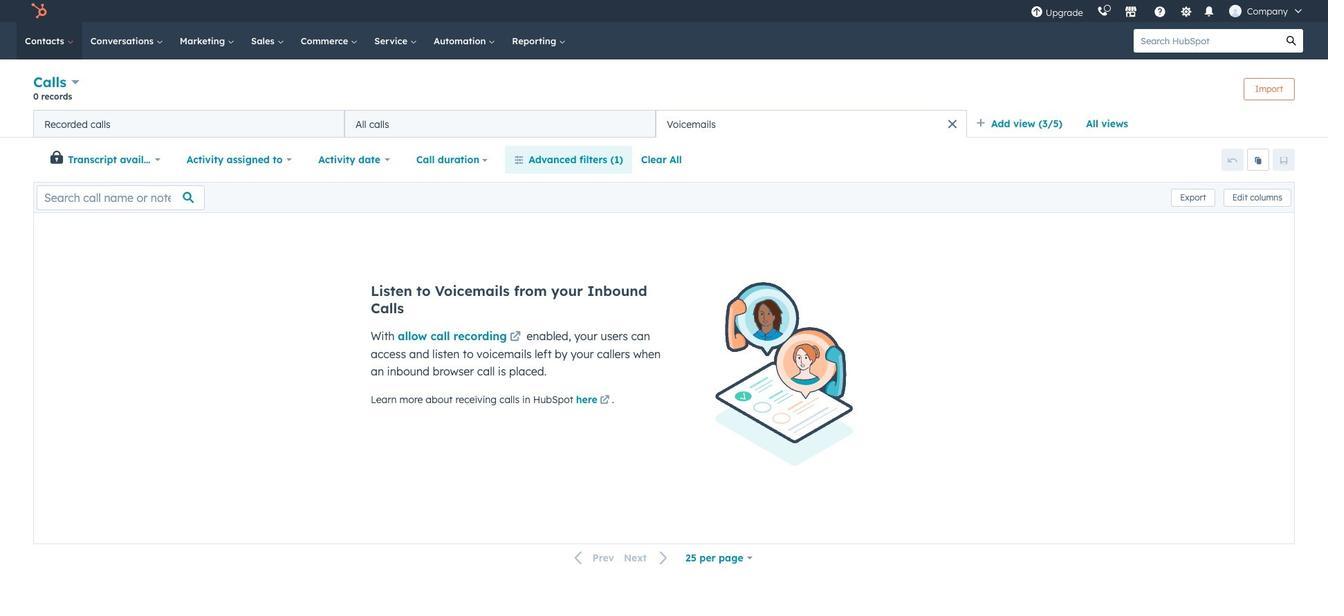 Task type: describe. For each thing, give the bounding box(es) containing it.
Search HubSpot search field
[[1134, 29, 1280, 53]]

1 horizontal spatial link opens in a new window image
[[600, 393, 610, 410]]

1 vertical spatial link opens in a new window image
[[600, 396, 610, 406]]

marketplaces image
[[1125, 6, 1138, 19]]



Task type: vqa. For each thing, say whether or not it's contained in the screenshot.
the filters in the Advanced Filters (0) button
no



Task type: locate. For each thing, give the bounding box(es) containing it.
menu
[[1024, 0, 1312, 22]]

1 vertical spatial link opens in a new window image
[[600, 393, 610, 410]]

link opens in a new window image
[[510, 332, 521, 343], [600, 393, 610, 410]]

link opens in a new window image
[[510, 329, 521, 346], [600, 396, 610, 406]]

0 horizontal spatial link opens in a new window image
[[510, 329, 521, 346]]

banner
[[33, 72, 1296, 110]]

0 horizontal spatial link opens in a new window image
[[510, 332, 521, 343]]

0 vertical spatial link opens in a new window image
[[510, 332, 521, 343]]

pagination navigation
[[566, 549, 677, 568]]

1 horizontal spatial link opens in a new window image
[[600, 396, 610, 406]]

0 vertical spatial link opens in a new window image
[[510, 329, 521, 346]]

jacob simon image
[[1230, 5, 1242, 17]]

Search call name or notes search field
[[37, 185, 205, 210]]



